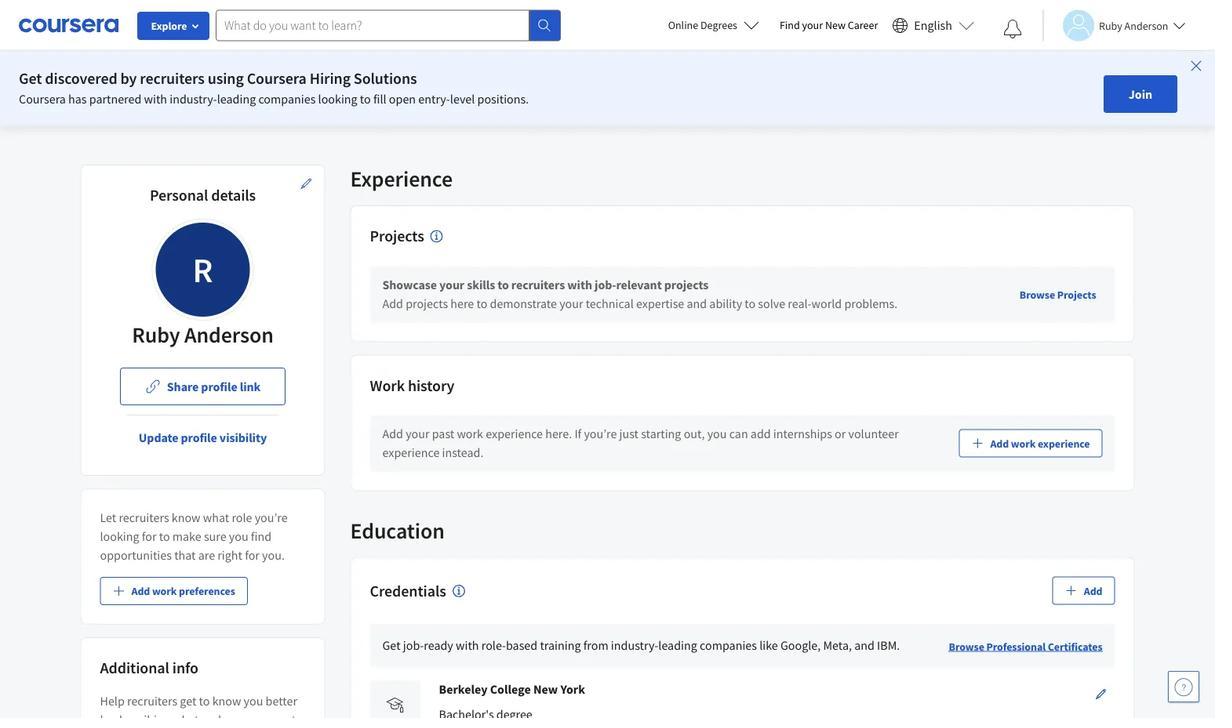 Task type: locate. For each thing, give the bounding box(es) containing it.
with up technical
[[567, 277, 592, 293]]

your for career
[[802, 18, 823, 32]]

you down role
[[229, 529, 248, 544]]

what
[[203, 510, 229, 526], [173, 712, 199, 719]]

know up makes
[[212, 693, 241, 709]]

college
[[490, 682, 531, 698]]

like
[[759, 638, 778, 654]]

2 horizontal spatial with
[[567, 277, 592, 293]]

1 horizontal spatial you're
[[584, 427, 617, 442]]

1 vertical spatial job-
[[403, 638, 424, 654]]

add for add work preferences
[[131, 584, 150, 599]]

your up here
[[439, 277, 464, 293]]

0 vertical spatial and
[[687, 296, 707, 312]]

to inside let recruiters know what role you're looking for to make sure you find opportunities that are right for you.
[[159, 529, 170, 544]]

projects up the expertise
[[664, 277, 709, 293]]

0 horizontal spatial job-
[[403, 638, 424, 654]]

instead.
[[442, 445, 484, 461]]

ruby anderson up share profile link button
[[132, 321, 274, 349]]

coursera image
[[19, 13, 118, 38]]

profile inside share profile link button
[[201, 379, 237, 395]]

partnered
[[89, 91, 141, 107]]

0 horizontal spatial by
[[100, 712, 113, 719]]

0 vertical spatial what
[[203, 510, 229, 526]]

0 horizontal spatial for
[[142, 529, 157, 544]]

what up sure
[[203, 510, 229, 526]]

add work preferences button
[[100, 577, 248, 606]]

1 horizontal spatial work
[[457, 427, 483, 442]]

online degrees
[[668, 18, 737, 32]]

0 vertical spatial new
[[825, 18, 846, 32]]

0 horizontal spatial companies
[[258, 91, 316, 107]]

2 horizontal spatial experience
[[1038, 437, 1090, 451]]

profile for update
[[181, 430, 217, 446]]

None search field
[[216, 10, 561, 41]]

companies down hiring at the left
[[258, 91, 316, 107]]

new left career
[[825, 18, 846, 32]]

add your past work experience here. if you're just starting out, you can add internships or volunteer experience instead.
[[382, 427, 899, 461]]

find your new career link
[[772, 16, 886, 35]]

coursera left has
[[19, 91, 66, 107]]

looking inside the get discovered by recruiters using coursera hiring solutions coursera has partnered with industry-leading companies looking to fill open entry-level positions.
[[318, 91, 357, 107]]

1 horizontal spatial ruby anderson
[[1099, 18, 1168, 33]]

1 horizontal spatial get
[[382, 638, 401, 654]]

know up make
[[172, 510, 200, 526]]

0 horizontal spatial know
[[172, 510, 200, 526]]

with left role-
[[456, 638, 479, 654]]

1 vertical spatial coursera
[[19, 91, 66, 107]]

by down help
[[100, 712, 113, 719]]

0 horizontal spatial projects
[[370, 226, 424, 246]]

1 horizontal spatial new
[[825, 18, 846, 32]]

you're
[[584, 427, 617, 442], [255, 510, 288, 526]]

new
[[825, 18, 846, 32], [533, 682, 558, 698]]

let
[[100, 510, 116, 526]]

are
[[198, 548, 215, 563]]

preferences
[[179, 584, 235, 599]]

looking down the let
[[100, 529, 139, 544]]

0 vertical spatial job-
[[595, 277, 616, 293]]

show notifications image
[[1003, 20, 1022, 38]]

add inside the showcase your skills to recruiters with job-relevant projects add projects here to demonstrate your technical expertise and ability to solve real-world problems.
[[382, 296, 403, 312]]

browse inside button
[[1020, 288, 1055, 302]]

work for add work preferences
[[152, 584, 177, 599]]

for up opportunities
[[142, 529, 157, 544]]

opportunities
[[100, 548, 172, 563]]

to left fill
[[360, 91, 371, 107]]

0 vertical spatial ruby
[[1099, 18, 1122, 33]]

solve
[[758, 296, 785, 312]]

anderson
[[1125, 18, 1168, 33], [184, 321, 274, 349]]

1 vertical spatial you're
[[255, 510, 288, 526]]

ruby anderson inside popup button
[[1099, 18, 1168, 33]]

0 horizontal spatial coursera
[[19, 91, 66, 107]]

1 vertical spatial industry-
[[611, 638, 658, 654]]

out,
[[684, 427, 705, 442]]

1 horizontal spatial job-
[[595, 277, 616, 293]]

1 horizontal spatial with
[[456, 638, 479, 654]]

let recruiters know what role you're looking for to make sure you find opportunities that are right for you.
[[100, 510, 288, 563]]

ruby up 'join' button
[[1099, 18, 1122, 33]]

0 vertical spatial projects
[[664, 277, 709, 293]]

1 vertical spatial projects
[[1057, 288, 1096, 302]]

anderson up 'join' button
[[1125, 18, 1168, 33]]

1 vertical spatial ruby
[[132, 321, 180, 349]]

0 vertical spatial with
[[144, 91, 167, 107]]

recruiters right the let
[[119, 510, 169, 526]]

leading
[[217, 91, 256, 107], [658, 638, 697, 654]]

anderson up share profile link
[[184, 321, 274, 349]]

real-
[[788, 296, 812, 312]]

0 horizontal spatial looking
[[100, 529, 139, 544]]

0 vertical spatial coursera
[[247, 69, 307, 88]]

with inside the get discovered by recruiters using coursera hiring solutions coursera has partnered with industry-leading companies looking to fill open entry-level positions.
[[144, 91, 167, 107]]

recruiters up the demonstrate
[[511, 277, 565, 293]]

your inside add your past work experience here. if you're just starting out, you can add internships or volunteer experience instead.
[[406, 427, 429, 442]]

and left ibm.
[[854, 638, 875, 654]]

0 vertical spatial leading
[[217, 91, 256, 107]]

for down find
[[245, 548, 260, 563]]

0 horizontal spatial industry-
[[170, 91, 217, 107]]

0 horizontal spatial what
[[173, 712, 199, 719]]

by
[[120, 69, 137, 88], [100, 712, 113, 719]]

1 horizontal spatial experience
[[486, 427, 543, 442]]

based
[[506, 638, 537, 654]]

has
[[68, 91, 87, 107]]

work history
[[370, 376, 454, 396]]

showcase
[[382, 277, 437, 293]]

to left make
[[159, 529, 170, 544]]

new left york
[[533, 682, 558, 698]]

1 vertical spatial profile
[[181, 430, 217, 446]]

0 horizontal spatial leading
[[217, 91, 256, 107]]

looking
[[318, 91, 357, 107], [100, 529, 139, 544]]

just
[[619, 427, 639, 442]]

What do you want to learn? text field
[[216, 10, 529, 41]]

to
[[360, 91, 371, 107], [498, 277, 509, 293], [477, 296, 487, 312], [745, 296, 756, 312], [159, 529, 170, 544], [199, 693, 210, 709]]

make
[[172, 529, 201, 544]]

1 vertical spatial and
[[854, 638, 875, 654]]

1 vertical spatial browse
[[949, 640, 984, 654]]

profile
[[201, 379, 237, 395], [181, 430, 217, 446]]

0 horizontal spatial experience
[[382, 445, 440, 461]]

your for to
[[439, 277, 464, 293]]

what down get
[[173, 712, 199, 719]]

profile left link
[[201, 379, 237, 395]]

1 horizontal spatial what
[[203, 510, 229, 526]]

add work experience button
[[959, 430, 1103, 458]]

you're right if
[[584, 427, 617, 442]]

industry- right from
[[611, 638, 658, 654]]

projects inside button
[[1057, 288, 1096, 302]]

0 horizontal spatial get
[[19, 69, 42, 88]]

0 vertical spatial ruby anderson
[[1099, 18, 1168, 33]]

expertise
[[636, 296, 684, 312]]

by up partnered
[[120, 69, 137, 88]]

0 horizontal spatial new
[[533, 682, 558, 698]]

1 vertical spatial anderson
[[184, 321, 274, 349]]

1 vertical spatial looking
[[100, 529, 139, 544]]

add inside add your past work experience here. if you're just starting out, you can add internships or volunteer experience instead.
[[382, 427, 403, 442]]

your inside find your new career link
[[802, 18, 823, 32]]

1 vertical spatial projects
[[406, 296, 448, 312]]

0 vertical spatial industry-
[[170, 91, 217, 107]]

get left the discovered
[[19, 69, 42, 88]]

update profile visibility
[[139, 430, 267, 446]]

1 vertical spatial ruby anderson
[[132, 321, 274, 349]]

1 horizontal spatial anderson
[[1125, 18, 1168, 33]]

0 horizontal spatial you're
[[255, 510, 288, 526]]

english
[[914, 18, 952, 33]]

experience inside button
[[1038, 437, 1090, 451]]

additional
[[100, 659, 169, 678]]

what inside the help recruiters get to know you better by describing what makes you a grea
[[173, 712, 199, 719]]

2 vertical spatial with
[[456, 638, 479, 654]]

anderson inside popup button
[[1125, 18, 1168, 33]]

you're up find
[[255, 510, 288, 526]]

0 vertical spatial you're
[[584, 427, 617, 442]]

know inside let recruiters know what role you're looking for to make sure you find opportunities that are right for you.
[[172, 510, 200, 526]]

industry- down using
[[170, 91, 217, 107]]

1 horizontal spatial industry-
[[611, 638, 658, 654]]

you inside add your past work experience here. if you're just starting out, you can add internships or volunteer experience instead.
[[707, 427, 727, 442]]

looking down hiring at the left
[[318, 91, 357, 107]]

browse projects button
[[1013, 281, 1103, 309]]

0 vertical spatial projects
[[370, 226, 424, 246]]

you for can
[[707, 427, 727, 442]]

ruby up share
[[132, 321, 180, 349]]

info
[[172, 659, 198, 678]]

discovered
[[45, 69, 117, 88]]

you left can
[[707, 427, 727, 442]]

add
[[382, 296, 403, 312], [382, 427, 403, 442], [990, 437, 1009, 451], [1084, 584, 1103, 598], [131, 584, 150, 599]]

1 horizontal spatial leading
[[658, 638, 697, 654]]

explore
[[151, 19, 187, 33]]

0 vertical spatial get
[[19, 69, 42, 88]]

what inside let recruiters know what role you're looking for to make sure you find opportunities that are right for you.
[[203, 510, 229, 526]]

you inside let recruiters know what role you're looking for to make sure you find opportunities that are right for you.
[[229, 529, 248, 544]]

0 vertical spatial profile
[[201, 379, 237, 395]]

can
[[729, 427, 748, 442]]

edit image
[[1095, 689, 1107, 701]]

projects
[[664, 277, 709, 293], [406, 296, 448, 312]]

information about the projects section image
[[430, 230, 443, 243]]

1 horizontal spatial know
[[212, 693, 241, 709]]

and left ability
[[687, 296, 707, 312]]

1 vertical spatial new
[[533, 682, 558, 698]]

recruiters up describing
[[127, 693, 177, 709]]

0 horizontal spatial with
[[144, 91, 167, 107]]

1 horizontal spatial looking
[[318, 91, 357, 107]]

to left solve
[[745, 296, 756, 312]]

you left a
[[238, 712, 258, 719]]

ruby anderson button
[[1043, 10, 1186, 41]]

ruby anderson up 'join' button
[[1099, 18, 1168, 33]]

relevant
[[616, 277, 662, 293]]

0 horizontal spatial browse
[[949, 640, 984, 654]]

berkeley college new york
[[439, 682, 585, 698]]

0 horizontal spatial anderson
[[184, 321, 274, 349]]

0 vertical spatial know
[[172, 510, 200, 526]]

your left past
[[406, 427, 429, 442]]

0 vertical spatial anderson
[[1125, 18, 1168, 33]]

from
[[583, 638, 608, 654]]

career
[[848, 18, 878, 32]]

demonstrate
[[490, 296, 557, 312]]

profile for share
[[201, 379, 237, 395]]

companies
[[258, 91, 316, 107], [700, 638, 757, 654]]

add for add your past work experience here. if you're just starting out, you can add internships or volunteer experience instead.
[[382, 427, 403, 442]]

recruiters down explore popup button
[[140, 69, 205, 88]]

1 horizontal spatial by
[[120, 69, 137, 88]]

sure
[[204, 529, 226, 544]]

profile inside update profile visibility button
[[181, 430, 217, 446]]

coursera right using
[[247, 69, 307, 88]]

hiring
[[310, 69, 351, 88]]

to right skills
[[498, 277, 509, 293]]

job- down credentials
[[403, 638, 424, 654]]

1 horizontal spatial ruby
[[1099, 18, 1122, 33]]

0 vertical spatial looking
[[318, 91, 357, 107]]

1 vertical spatial know
[[212, 693, 241, 709]]

level
[[450, 91, 475, 107]]

0 horizontal spatial work
[[152, 584, 177, 599]]

solutions
[[354, 69, 417, 88]]

your right "find"
[[802, 18, 823, 32]]

and inside the showcase your skills to recruiters with job-relevant projects add projects here to demonstrate your technical expertise and ability to solve real-world problems.
[[687, 296, 707, 312]]

join
[[1129, 86, 1152, 102]]

1 horizontal spatial for
[[245, 548, 260, 563]]

browse
[[1020, 288, 1055, 302], [949, 640, 984, 654]]

0 horizontal spatial and
[[687, 296, 707, 312]]

browse professional certificates link
[[949, 640, 1103, 654]]

1 horizontal spatial browse
[[1020, 288, 1055, 302]]

projects down showcase on the top of page
[[406, 296, 448, 312]]

showcase your skills to recruiters with job-relevant projects add projects here to demonstrate your technical expertise and ability to solve real-world problems.
[[382, 277, 898, 312]]

0 vertical spatial companies
[[258, 91, 316, 107]]

here.
[[545, 427, 572, 442]]

1 vertical spatial with
[[567, 277, 592, 293]]

profile right update
[[181, 430, 217, 446]]

1 vertical spatial by
[[100, 712, 113, 719]]

0 horizontal spatial ruby anderson
[[132, 321, 274, 349]]

right
[[218, 548, 242, 563]]

job-
[[595, 277, 616, 293], [403, 638, 424, 654]]

1 vertical spatial get
[[382, 638, 401, 654]]

skills
[[467, 277, 495, 293]]

1 vertical spatial what
[[173, 712, 199, 719]]

job- up technical
[[595, 277, 616, 293]]

get left ready
[[382, 638, 401, 654]]

experience
[[486, 427, 543, 442], [1038, 437, 1090, 451], [382, 445, 440, 461]]

ruby
[[1099, 18, 1122, 33], [132, 321, 180, 349]]

online degrees button
[[655, 8, 772, 42]]

with right partnered
[[144, 91, 167, 107]]

0 vertical spatial by
[[120, 69, 137, 88]]

1 vertical spatial companies
[[700, 638, 757, 654]]

better
[[266, 693, 297, 709]]

1 horizontal spatial projects
[[1057, 288, 1096, 302]]

with
[[144, 91, 167, 107], [567, 277, 592, 293], [456, 638, 479, 654]]

personal details
[[150, 186, 256, 205]]

to right get
[[199, 693, 210, 709]]

0 vertical spatial browse
[[1020, 288, 1055, 302]]

recruiters
[[140, 69, 205, 88], [511, 277, 565, 293], [119, 510, 169, 526], [127, 693, 177, 709]]

2 horizontal spatial work
[[1011, 437, 1036, 451]]

companies left like
[[700, 638, 757, 654]]

get inside the get discovered by recruiters using coursera hiring solutions coursera has partnered with industry-leading companies looking to fill open entry-level positions.
[[19, 69, 42, 88]]



Task type: vqa. For each thing, say whether or not it's contained in the screenshot.
List Box within Autocomplete results list box
no



Task type: describe. For each thing, give the bounding box(es) containing it.
information about credentials section image
[[452, 585, 465, 598]]

r button
[[152, 219, 254, 321]]

degrees
[[700, 18, 737, 32]]

get job-ready with role-based training from industry-leading companies like google, meta, and ibm.
[[382, 638, 900, 654]]

makes
[[201, 712, 236, 719]]

get for job-
[[382, 638, 401, 654]]

find
[[780, 18, 800, 32]]

problems.
[[844, 296, 898, 312]]

your left technical
[[559, 296, 583, 312]]

google,
[[780, 638, 821, 654]]

experience
[[350, 165, 453, 193]]

personal
[[150, 186, 208, 205]]

leading inside the get discovered by recruiters using coursera hiring solutions coursera has partnered with industry-leading companies looking to fill open entry-level positions.
[[217, 91, 256, 107]]

job- inside the showcase your skills to recruiters with job-relevant projects add projects here to demonstrate your technical expertise and ability to solve real-world problems.
[[595, 277, 616, 293]]

training
[[540, 638, 581, 654]]

professional
[[986, 640, 1046, 654]]

know inside the help recruiters get to know you better by describing what makes you a grea
[[212, 693, 241, 709]]

you for find
[[229, 529, 248, 544]]

you're inside let recruiters know what role you're looking for to make sure you find opportunities that are right for you.
[[255, 510, 288, 526]]

1 vertical spatial leading
[[658, 638, 697, 654]]

1 horizontal spatial companies
[[700, 638, 757, 654]]

explore button
[[137, 12, 209, 40]]

additional info
[[100, 659, 198, 678]]

0 vertical spatial for
[[142, 529, 157, 544]]

help
[[100, 693, 125, 709]]

find
[[251, 529, 271, 544]]

get for discovered
[[19, 69, 42, 88]]

link
[[240, 379, 261, 395]]

r
[[193, 248, 213, 291]]

update
[[139, 430, 178, 446]]

1 horizontal spatial projects
[[664, 277, 709, 293]]

recruiters inside the help recruiters get to know you better by describing what makes you a grea
[[127, 693, 177, 709]]

work for add work experience
[[1011, 437, 1036, 451]]

work inside add your past work experience here. if you're just starting out, you can add internships or volunteer experience instead.
[[457, 427, 483, 442]]

edit image
[[300, 177, 313, 190]]

1 horizontal spatial coursera
[[247, 69, 307, 88]]

add button
[[1052, 577, 1115, 605]]

ready
[[424, 638, 453, 654]]

internships
[[773, 427, 832, 442]]

with inside the showcase your skills to recruiters with job-relevant projects add projects here to demonstrate your technical expertise and ability to solve real-world problems.
[[567, 277, 592, 293]]

0 horizontal spatial ruby
[[132, 321, 180, 349]]

industry- inside the get discovered by recruiters using coursera hiring solutions coursera has partnered with industry-leading companies looking to fill open entry-level positions.
[[170, 91, 217, 107]]

or
[[835, 427, 846, 442]]

technical
[[586, 296, 634, 312]]

york
[[560, 682, 585, 698]]

work
[[370, 376, 405, 396]]

role-
[[481, 638, 506, 654]]

ruby inside popup button
[[1099, 18, 1122, 33]]

describing
[[115, 712, 170, 719]]

to inside the help recruiters get to know you better by describing what makes you a grea
[[199, 693, 210, 709]]

update profile visibility button
[[126, 419, 279, 457]]

credentials
[[370, 581, 446, 601]]

if
[[574, 427, 581, 442]]

companies inside the get discovered by recruiters using coursera hiring solutions coursera has partnered with industry-leading companies looking to fill open entry-level positions.
[[258, 91, 316, 107]]

new for career
[[825, 18, 846, 32]]

add for add work experience
[[990, 437, 1009, 451]]

using
[[208, 69, 244, 88]]

world
[[812, 296, 842, 312]]

get
[[180, 693, 196, 709]]

to down skills
[[477, 296, 487, 312]]

browse for browse professional certificates
[[949, 640, 984, 654]]

that
[[174, 548, 196, 563]]

help recruiters get to know you better by describing what makes you a grea
[[100, 693, 297, 719]]

browse for browse projects
[[1020, 288, 1055, 302]]

to inside the get discovered by recruiters using coursera hiring solutions coursera has partnered with industry-leading companies looking to fill open entry-level positions.
[[360, 91, 371, 107]]

role
[[232, 510, 252, 526]]

certificates
[[1048, 640, 1103, 654]]

you.
[[262, 548, 285, 563]]

share profile link
[[167, 379, 261, 395]]

recruiters inside the get discovered by recruiters using coursera hiring solutions coursera has partnered with industry-leading companies looking to fill open entry-level positions.
[[140, 69, 205, 88]]

details
[[211, 186, 256, 205]]

1 horizontal spatial and
[[854, 638, 875, 654]]

help center image
[[1174, 678, 1193, 697]]

get discovered by recruiters using coursera hiring solutions coursera has partnered with industry-leading companies looking to fill open entry-level positions.
[[19, 69, 529, 107]]

you up a
[[244, 693, 263, 709]]

you're inside add your past work experience here. if you're just starting out, you can add internships or volunteer experience instead.
[[584, 427, 617, 442]]

past
[[432, 427, 454, 442]]

find your new career
[[780, 18, 878, 32]]

visibility
[[220, 430, 267, 446]]

entry-
[[418, 91, 450, 107]]

1 vertical spatial for
[[245, 548, 260, 563]]

you for a
[[238, 712, 258, 719]]

ibm.
[[877, 638, 900, 654]]

share profile link button
[[120, 368, 286, 406]]

add work experience
[[990, 437, 1090, 451]]

ability
[[709, 296, 742, 312]]

recruiters inside the showcase your skills to recruiters with job-relevant projects add projects here to demonstrate your technical expertise and ability to solve real-world problems.
[[511, 277, 565, 293]]

browse professional certificates
[[949, 640, 1103, 654]]

recruiters inside let recruiters know what role you're looking for to make sure you find opportunities that are right for you.
[[119, 510, 169, 526]]

positions.
[[477, 91, 529, 107]]

a
[[260, 712, 266, 719]]

0 horizontal spatial projects
[[406, 296, 448, 312]]

join button
[[1104, 75, 1177, 113]]

meta,
[[823, 638, 852, 654]]

by inside the get discovered by recruiters using coursera hiring solutions coursera has partnered with industry-leading companies looking to fill open entry-level positions.
[[120, 69, 137, 88]]

new for york
[[533, 682, 558, 698]]

english button
[[886, 0, 981, 51]]

open
[[389, 91, 416, 107]]

by inside the help recruiters get to know you better by describing what makes you a grea
[[100, 712, 113, 719]]

here
[[450, 296, 474, 312]]

add
[[751, 427, 771, 442]]

your for work
[[406, 427, 429, 442]]

starting
[[641, 427, 681, 442]]

looking inside let recruiters know what role you're looking for to make sure you find opportunities that are right for you.
[[100, 529, 139, 544]]

berkeley
[[439, 682, 488, 698]]

education
[[350, 517, 445, 545]]

fill
[[373, 91, 386, 107]]

online
[[668, 18, 698, 32]]



